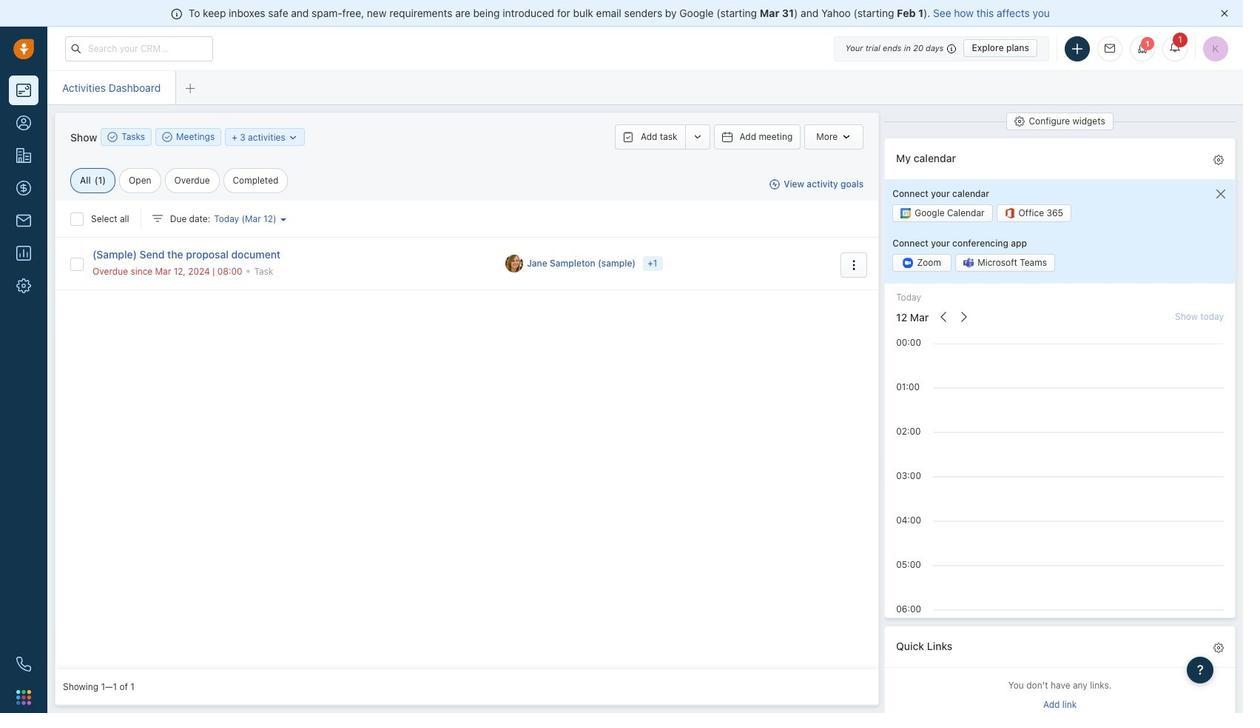 Task type: vqa. For each thing, say whether or not it's contained in the screenshot.
bottom CLOSE icon
no



Task type: locate. For each thing, give the bounding box(es) containing it.
freshworks switcher image
[[16, 690, 31, 705]]

phone element
[[9, 649, 39, 679]]

phone image
[[16, 657, 31, 672]]

send email image
[[1105, 44, 1116, 54]]



Task type: describe. For each thing, give the bounding box(es) containing it.
down image
[[288, 132, 298, 143]]

Search your CRM... text field
[[65, 36, 213, 61]]

close image
[[1222, 10, 1229, 17]]



